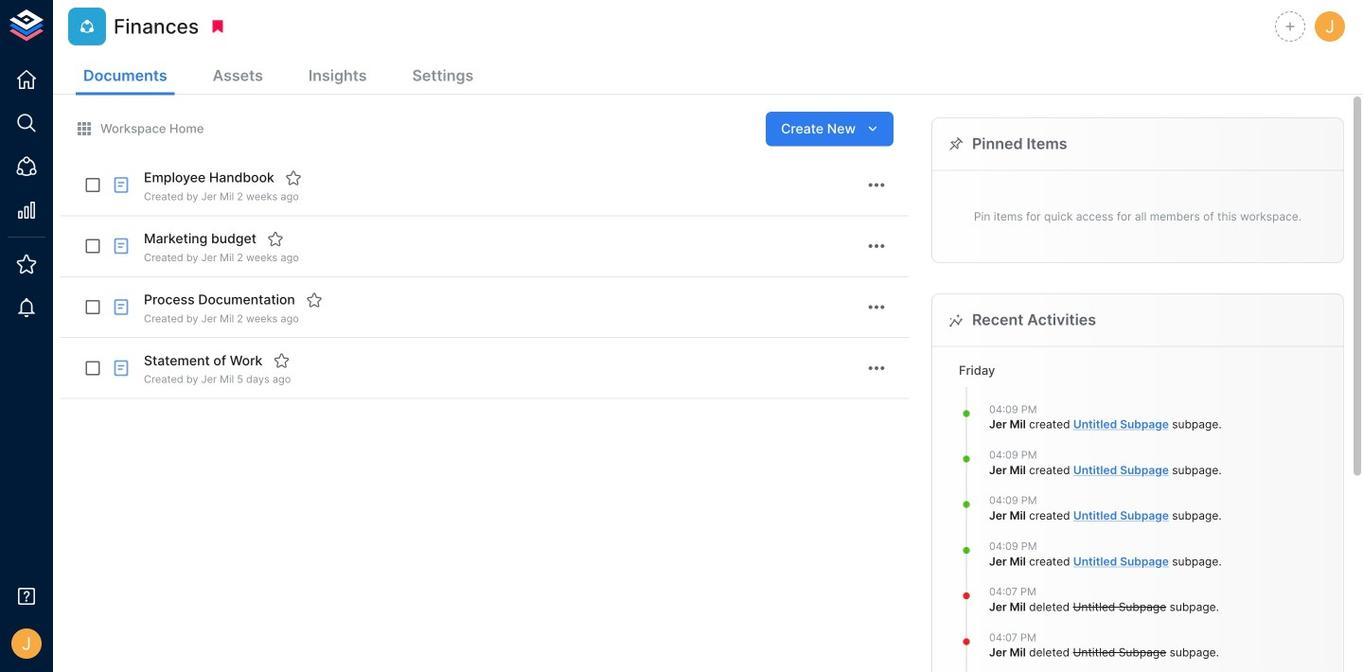 Task type: vqa. For each thing, say whether or not it's contained in the screenshot.
Favorite image
yes



Task type: describe. For each thing, give the bounding box(es) containing it.
remove bookmark image
[[209, 18, 226, 35]]

0 vertical spatial favorite image
[[267, 230, 284, 247]]

favorite image
[[285, 169, 302, 186]]

2 vertical spatial favorite image
[[273, 352, 290, 369]]

1 vertical spatial favorite image
[[306, 291, 323, 308]]



Task type: locate. For each thing, give the bounding box(es) containing it.
favorite image
[[267, 230, 284, 247], [306, 291, 323, 308], [273, 352, 290, 369]]



